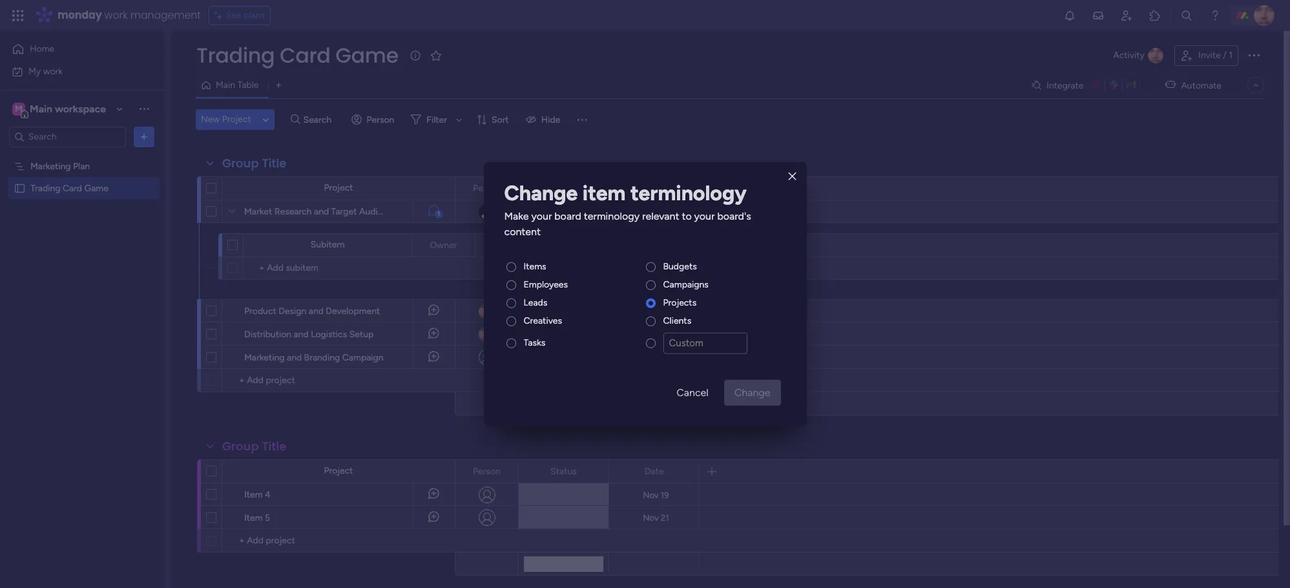 Task type: describe. For each thing, give the bounding box(es) containing it.
relevant
[[643, 210, 680, 222]]

item for item 5
[[244, 513, 263, 524]]

automate
[[1182, 80, 1222, 91]]

clients
[[664, 315, 692, 326]]

and left target on the left of the page
[[314, 206, 329, 217]]

v2 search image
[[291, 112, 300, 127]]

1 person field from the top
[[470, 181, 504, 196]]

cancel
[[677, 386, 709, 398]]

1 your from the left
[[532, 210, 552, 222]]

item
[[583, 181, 626, 205]]

1 working from the top
[[537, 206, 571, 217]]

target
[[331, 206, 357, 217]]

2 working on it from the top
[[537, 306, 591, 317]]

project for person
[[324, 182, 353, 193]]

change
[[505, 181, 578, 205]]

status field for date
[[548, 181, 580, 196]]

2 person field from the top
[[470, 464, 504, 479]]

activity
[[1114, 50, 1145, 61]]

my work button
[[8, 61, 139, 82]]

activity button
[[1109, 45, 1170, 66]]

18
[[661, 307, 670, 316]]

Trading Card Game field
[[193, 41, 402, 70]]

2 date from the top
[[645, 466, 664, 477]]

nov for item 5
[[643, 513, 659, 523]]

1 date from the top
[[645, 183, 664, 194]]

4 nov from the top
[[643, 490, 659, 500]]

home
[[30, 43, 54, 54]]

apps image
[[1149, 9, 1162, 22]]

list box containing marketing plan
[[0, 153, 165, 374]]

and right design
[[309, 306, 324, 317]]

subitem
[[311, 239, 345, 250]]

campaign
[[342, 352, 384, 363]]

budgets
[[664, 261, 697, 272]]

dapulse integrations image
[[1032, 80, 1042, 90]]

logistics
[[311, 329, 347, 340]]

james peterson image
[[1255, 5, 1275, 26]]

main workspace
[[30, 102, 106, 115]]

nov 19
[[643, 490, 669, 500]]

nov for product design and development
[[643, 307, 659, 316]]

see plans button
[[209, 6, 271, 25]]

campaigns
[[664, 279, 709, 290]]

content
[[505, 225, 541, 238]]

audience
[[359, 206, 398, 217]]

4
[[265, 489, 271, 500]]

to
[[682, 210, 692, 222]]

main for main workspace
[[30, 102, 52, 115]]

new project button
[[196, 109, 257, 130]]

management
[[130, 8, 201, 23]]

my
[[28, 66, 41, 77]]

plan
[[73, 161, 90, 172]]

hide
[[541, 114, 561, 125]]

marketing plan
[[30, 161, 90, 172]]

development
[[326, 306, 380, 317]]

sort button
[[471, 109, 517, 130]]

2 working from the top
[[537, 306, 571, 317]]

title for person
[[262, 438, 287, 454]]

status field for person
[[548, 464, 580, 479]]

and down design
[[294, 329, 309, 340]]

title for date
[[262, 155, 287, 171]]

close image
[[789, 171, 797, 181]]

0 vertical spatial trading card game
[[197, 41, 399, 70]]

Search in workspace field
[[27, 129, 108, 144]]

owner
[[430, 239, 457, 250]]

0 horizontal spatial 1
[[438, 210, 440, 218]]

table
[[238, 80, 259, 90]]

sort
[[492, 114, 509, 125]]

0 vertical spatial terminology
[[631, 181, 747, 205]]

board's
[[718, 210, 752, 222]]

analysis
[[400, 206, 433, 217]]

cancel button
[[667, 380, 719, 405]]

Custom field
[[664, 333, 748, 354]]

1 on from the top
[[573, 206, 583, 217]]

status for date
[[551, 466, 577, 477]]

see
[[226, 10, 242, 21]]

m
[[15, 103, 23, 114]]

invite
[[1199, 50, 1222, 61]]

0 vertical spatial game
[[336, 41, 399, 70]]

item 5
[[244, 513, 270, 524]]

option group containing items
[[505, 260, 786, 359]]

integrate
[[1047, 80, 1084, 91]]

design
[[279, 306, 307, 317]]

1 vertical spatial trading card game
[[30, 183, 108, 194]]

group for date
[[222, 438, 259, 454]]

change item terminology make your board terminology relevant to your board's content
[[505, 181, 752, 238]]

add to favorites image
[[430, 49, 443, 62]]

invite / 1 button
[[1175, 45, 1239, 66]]

board
[[555, 210, 582, 222]]

16
[[661, 353, 669, 362]]

1 vertical spatial terminology
[[584, 210, 640, 222]]

tasks
[[524, 337, 546, 348]]

and down 'distribution and logistics setup'
[[287, 352, 302, 363]]

plans
[[244, 10, 265, 21]]

make
[[505, 210, 529, 222]]

angle down image
[[263, 115, 269, 124]]

projects
[[664, 297, 697, 308]]



Task type: locate. For each thing, give the bounding box(es) containing it.
nov down nov 18 on the bottom of the page
[[643, 329, 659, 339]]

1 group from the top
[[222, 155, 259, 171]]

Group Title field
[[219, 155, 290, 172], [219, 438, 290, 455]]

1 horizontal spatial work
[[104, 8, 128, 23]]

marketing for marketing plan
[[30, 161, 71, 172]]

nov
[[643, 307, 659, 316], [643, 329, 659, 339], [643, 353, 659, 362], [643, 490, 659, 500], [643, 513, 659, 523]]

main inside 'button'
[[216, 80, 235, 90]]

1 vertical spatial card
[[63, 183, 82, 194]]

main left table
[[216, 80, 235, 90]]

nov left 19
[[643, 490, 659, 500]]

1 21 from the top
[[661, 329, 669, 339]]

0 vertical spatial group title field
[[219, 155, 290, 172]]

see plans
[[226, 10, 265, 21]]

product design and development
[[244, 306, 380, 317]]

workspace
[[55, 102, 106, 115]]

1 right '/'
[[1230, 50, 1233, 61]]

1 vertical spatial main
[[30, 102, 52, 115]]

main for main table
[[216, 80, 235, 90]]

distribution
[[244, 329, 292, 340]]

1 horizontal spatial trading card game
[[197, 41, 399, 70]]

person button
[[346, 109, 402, 130]]

group title field down angle down "icon"
[[219, 155, 290, 172]]

0 horizontal spatial work
[[43, 66, 63, 77]]

it right board
[[585, 206, 591, 217]]

title
[[262, 155, 287, 171], [262, 438, 287, 454]]

game
[[336, 41, 399, 70], [84, 183, 108, 194]]

Owner field
[[427, 238, 461, 252]]

0 vertical spatial working on it
[[537, 206, 591, 217]]

employees
[[524, 279, 568, 290]]

0 horizontal spatial trading
[[30, 183, 60, 194]]

0 vertical spatial item
[[244, 489, 263, 500]]

filter
[[427, 114, 447, 125]]

search everything image
[[1181, 9, 1194, 22]]

0 vertical spatial trading
[[197, 41, 275, 70]]

setup
[[349, 329, 374, 340]]

terminology
[[631, 181, 747, 205], [584, 210, 640, 222]]

1 vertical spatial trading
[[30, 183, 60, 194]]

0 vertical spatial person
[[367, 114, 395, 125]]

status
[[551, 183, 577, 194], [551, 466, 577, 477]]

1 horizontal spatial 1
[[1230, 50, 1233, 61]]

hide button
[[521, 109, 568, 130]]

group title down angle down "icon"
[[222, 155, 287, 171]]

1 group title field from the top
[[219, 155, 290, 172]]

new project
[[201, 114, 251, 125]]

2 status field from the top
[[548, 464, 580, 479]]

card up add view icon
[[280, 41, 331, 70]]

0 vertical spatial 1
[[1230, 50, 1233, 61]]

21 down clients
[[661, 329, 669, 339]]

group title up item 4 on the left of the page
[[222, 438, 287, 454]]

1 vertical spatial title
[[262, 438, 287, 454]]

1 vertical spatial status
[[551, 466, 577, 477]]

item
[[244, 489, 263, 500], [244, 513, 263, 524]]

3 nov from the top
[[643, 353, 659, 362]]

1 right analysis
[[438, 210, 440, 218]]

0 vertical spatial date field
[[642, 181, 667, 196]]

1 working on it from the top
[[537, 206, 591, 217]]

0 vertical spatial group title
[[222, 155, 287, 171]]

research
[[275, 206, 312, 217]]

working down change
[[537, 206, 571, 217]]

nov 18
[[643, 307, 670, 316]]

1 vertical spatial person field
[[470, 464, 504, 479]]

5
[[265, 513, 270, 524]]

and
[[314, 206, 329, 217], [309, 306, 324, 317], [294, 329, 309, 340], [287, 352, 302, 363]]

work right my
[[43, 66, 63, 77]]

1 vertical spatial it
[[585, 306, 591, 317]]

nov down nov 19
[[643, 513, 659, 523]]

1 it from the top
[[585, 206, 591, 217]]

0 horizontal spatial game
[[84, 183, 108, 194]]

group
[[222, 155, 259, 171], [222, 438, 259, 454]]

1 horizontal spatial game
[[336, 41, 399, 70]]

date
[[645, 183, 664, 194], [645, 466, 664, 477]]

marketing
[[30, 161, 71, 172], [244, 352, 285, 363]]

0 vertical spatial work
[[104, 8, 128, 23]]

0 vertical spatial person field
[[470, 181, 504, 196]]

2 on from the top
[[573, 306, 583, 317]]

working up stuck
[[537, 306, 571, 317]]

1 horizontal spatial your
[[695, 210, 715, 222]]

1 vertical spatial item
[[244, 513, 263, 524]]

group up item 4 on the left of the page
[[222, 438, 259, 454]]

leads
[[524, 297, 548, 308]]

date up relevant
[[645, 183, 664, 194]]

trading right public board image at the top left of page
[[30, 183, 60, 194]]

title up 4
[[262, 438, 287, 454]]

nov 21 down nov 18 on the bottom of the page
[[643, 329, 669, 339]]

0 vertical spatial 21
[[661, 329, 669, 339]]

0 vertical spatial status field
[[548, 181, 580, 196]]

0 vertical spatial nov 21
[[643, 329, 669, 339]]

your right to
[[695, 210, 715, 222]]

branding
[[304, 352, 340, 363]]

inbox image
[[1092, 9, 1105, 22]]

1 vertical spatial 1
[[438, 210, 440, 218]]

group title
[[222, 155, 287, 171], [222, 438, 287, 454]]

working
[[537, 206, 571, 217], [537, 306, 571, 317]]

0 vertical spatial project
[[222, 114, 251, 125]]

it right the creatives
[[585, 306, 591, 317]]

nov left 18
[[643, 307, 659, 316]]

my work
[[28, 66, 63, 77]]

0 vertical spatial marketing
[[30, 161, 71, 172]]

item for item 4
[[244, 489, 263, 500]]

main inside workspace selection "element"
[[30, 102, 52, 115]]

main table
[[216, 80, 259, 90]]

0 horizontal spatial card
[[63, 183, 82, 194]]

person for first person field from the top
[[473, 183, 501, 194]]

market
[[244, 206, 272, 217]]

1 vertical spatial working
[[537, 306, 571, 317]]

nov for marketing and branding campaign
[[643, 353, 659, 362]]

home button
[[8, 39, 139, 59]]

work for my
[[43, 66, 63, 77]]

option
[[0, 154, 165, 157]]

2 21 from the top
[[661, 513, 669, 523]]

0 vertical spatial group
[[222, 155, 259, 171]]

0 vertical spatial it
[[585, 206, 591, 217]]

marketing left plan
[[30, 161, 71, 172]]

marketing and branding campaign
[[244, 352, 384, 363]]

game left show board description image
[[336, 41, 399, 70]]

1 horizontal spatial trading
[[197, 41, 275, 70]]

1 vertical spatial nov 21
[[643, 513, 669, 523]]

0 vertical spatial working
[[537, 206, 571, 217]]

filter button
[[406, 109, 467, 130]]

group for person
[[222, 155, 259, 171]]

marketing down distribution
[[244, 352, 285, 363]]

0 vertical spatial main
[[216, 80, 235, 90]]

1 button
[[413, 200, 455, 223]]

1 vertical spatial status field
[[548, 464, 580, 479]]

working on it
[[537, 206, 591, 217], [537, 306, 591, 317]]

Search field
[[300, 111, 339, 129]]

Status field
[[548, 181, 580, 196], [548, 464, 580, 479]]

0 vertical spatial date
[[645, 183, 664, 194]]

work inside button
[[43, 66, 63, 77]]

0 horizontal spatial main
[[30, 102, 52, 115]]

working on it up stuck
[[537, 306, 591, 317]]

group down new project button
[[222, 155, 259, 171]]

2 vertical spatial person
[[473, 466, 501, 477]]

person for 1st person field from the bottom
[[473, 466, 501, 477]]

1 vertical spatial date field
[[642, 464, 667, 479]]

1 status from the top
[[551, 183, 577, 194]]

nov 16
[[643, 353, 669, 362]]

0 horizontal spatial your
[[532, 210, 552, 222]]

working on it down change
[[537, 206, 591, 217]]

0 horizontal spatial trading card game
[[30, 183, 108, 194]]

title down angle down "icon"
[[262, 155, 287, 171]]

list box
[[0, 153, 165, 374]]

1 vertical spatial working on it
[[537, 306, 591, 317]]

distribution and logistics setup
[[244, 329, 374, 340]]

add view image
[[276, 80, 282, 90]]

workspace selection element
[[12, 101, 108, 118]]

collapse board header image
[[1251, 80, 1262, 90]]

Date field
[[642, 181, 667, 196], [642, 464, 667, 479]]

work right monday
[[104, 8, 128, 23]]

public board image
[[14, 182, 26, 194]]

monday work management
[[58, 8, 201, 23]]

item 4
[[244, 489, 271, 500]]

nov left 16
[[643, 353, 659, 362]]

show board description image
[[408, 49, 423, 62]]

notifications image
[[1064, 9, 1077, 22]]

stuck
[[552, 328, 576, 339]]

items
[[524, 261, 547, 272]]

trading card game down marketing plan
[[30, 183, 108, 194]]

project
[[222, 114, 251, 125], [324, 182, 353, 193], [324, 465, 353, 476]]

date up nov 19
[[645, 466, 664, 477]]

19
[[661, 490, 669, 500]]

monday
[[58, 8, 102, 23]]

5 nov from the top
[[643, 513, 659, 523]]

1 date field from the top
[[642, 181, 667, 196]]

1 vertical spatial group title
[[222, 438, 287, 454]]

person inside popup button
[[367, 114, 395, 125]]

0 vertical spatial title
[[262, 155, 287, 171]]

terminology up to
[[631, 181, 747, 205]]

on
[[573, 206, 583, 217], [573, 306, 583, 317]]

creatives
[[524, 315, 562, 326]]

trading up main table
[[197, 41, 275, 70]]

0 vertical spatial status
[[551, 183, 577, 194]]

trading
[[197, 41, 275, 70], [30, 183, 60, 194]]

arrow down image
[[452, 112, 467, 127]]

21
[[661, 329, 669, 339], [661, 513, 669, 523]]

autopilot image
[[1166, 76, 1177, 93]]

2 status from the top
[[551, 466, 577, 477]]

1 nov 21 from the top
[[643, 329, 669, 339]]

2 date field from the top
[[642, 464, 667, 479]]

on down item
[[573, 206, 583, 217]]

2 group title from the top
[[222, 438, 287, 454]]

2 your from the left
[[695, 210, 715, 222]]

select product image
[[12, 9, 25, 22]]

1 horizontal spatial main
[[216, 80, 235, 90]]

option group
[[505, 260, 786, 359]]

nov 21 down nov 19
[[643, 513, 669, 523]]

2 group from the top
[[222, 438, 259, 454]]

main table button
[[196, 75, 269, 96]]

1 vertical spatial group title field
[[219, 438, 290, 455]]

card down plan
[[63, 183, 82, 194]]

1 status field from the top
[[548, 181, 580, 196]]

2 it from the top
[[585, 306, 591, 317]]

person
[[367, 114, 395, 125], [473, 183, 501, 194], [473, 466, 501, 477]]

nov 21
[[643, 329, 669, 339], [643, 513, 669, 523]]

2 nov from the top
[[643, 329, 659, 339]]

project for date
[[324, 465, 353, 476]]

work for monday
[[104, 8, 128, 23]]

date field up relevant
[[642, 181, 667, 196]]

trading card game up add view icon
[[197, 41, 399, 70]]

group title field up item 4 on the left of the page
[[219, 438, 290, 455]]

2 group title field from the top
[[219, 438, 290, 455]]

product
[[244, 306, 277, 317]]

group title field for date
[[219, 155, 290, 172]]

1 horizontal spatial card
[[280, 41, 331, 70]]

1
[[1230, 50, 1233, 61], [438, 210, 440, 218]]

work
[[104, 8, 128, 23], [43, 66, 63, 77]]

item left 4
[[244, 489, 263, 500]]

1 vertical spatial marketing
[[244, 352, 285, 363]]

marketing inside list box
[[30, 161, 71, 172]]

terminology down item
[[584, 210, 640, 222]]

1 vertical spatial group
[[222, 438, 259, 454]]

date field up nov 19
[[642, 464, 667, 479]]

group title for person
[[222, 155, 287, 171]]

1 title from the top
[[262, 155, 287, 171]]

invite / 1
[[1199, 50, 1233, 61]]

1 vertical spatial game
[[84, 183, 108, 194]]

game down plan
[[84, 183, 108, 194]]

market research and target audience analysis
[[244, 206, 433, 217]]

1 item from the top
[[244, 489, 263, 500]]

1 vertical spatial work
[[43, 66, 63, 77]]

group title for date
[[222, 438, 287, 454]]

1 group title from the top
[[222, 155, 287, 171]]

status for person
[[551, 183, 577, 194]]

/
[[1224, 50, 1227, 61]]

0 vertical spatial on
[[573, 206, 583, 217]]

new
[[201, 114, 220, 125]]

1 vertical spatial project
[[324, 182, 353, 193]]

0 horizontal spatial marketing
[[30, 161, 71, 172]]

0 vertical spatial card
[[280, 41, 331, 70]]

your down change
[[532, 210, 552, 222]]

2 title from the top
[[262, 438, 287, 454]]

help image
[[1209, 9, 1222, 22]]

item left 5
[[244, 513, 263, 524]]

2 nov 21 from the top
[[643, 513, 669, 523]]

1 vertical spatial date
[[645, 466, 664, 477]]

project inside button
[[222, 114, 251, 125]]

on up stuck
[[573, 306, 583, 317]]

1 vertical spatial on
[[573, 306, 583, 317]]

21 down 19
[[661, 513, 669, 523]]

workspace image
[[12, 102, 25, 116]]

invite members image
[[1121, 9, 1134, 22]]

Person field
[[470, 181, 504, 196], [470, 464, 504, 479]]

1 horizontal spatial marketing
[[244, 352, 285, 363]]

2 item from the top
[[244, 513, 263, 524]]

2 vertical spatial project
[[324, 465, 353, 476]]

1 vertical spatial person
[[473, 183, 501, 194]]

group title field for person
[[219, 438, 290, 455]]

main right workspace image
[[30, 102, 52, 115]]

1 vertical spatial 21
[[661, 513, 669, 523]]

1 nov from the top
[[643, 307, 659, 316]]

marketing for marketing and branding campaign
[[244, 352, 285, 363]]



Task type: vqa. For each thing, say whether or not it's contained in the screenshot.
topmost app logo
no



